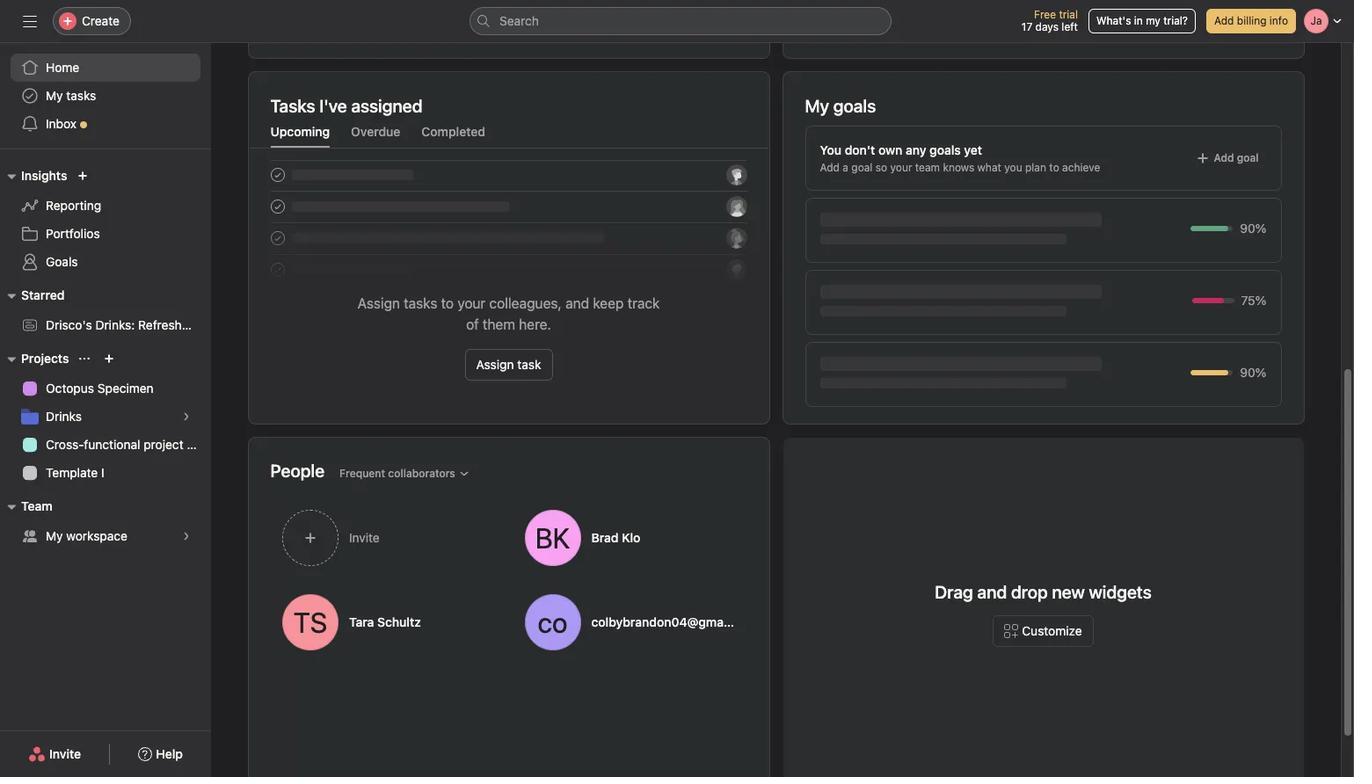 Task type: vqa. For each thing, say whether or not it's contained in the screenshot.
1st Mark complete image
no



Task type: locate. For each thing, give the bounding box(es) containing it.
trial
[[1059, 8, 1078, 21]]

assign inside button
[[476, 357, 514, 372]]

1 horizontal spatial and
[[978, 582, 1007, 602]]

1 horizontal spatial invite
[[349, 530, 379, 545]]

i've assigned
[[319, 96, 423, 116]]

1 horizontal spatial your
[[890, 161, 912, 174]]

my
[[1146, 14, 1161, 27]]

assign
[[358, 296, 400, 311], [476, 357, 514, 372]]

people
[[270, 460, 325, 481]]

you
[[1005, 161, 1023, 174]]

and left drop
[[978, 582, 1007, 602]]

add
[[1215, 14, 1234, 27], [1214, 151, 1234, 164], [820, 161, 840, 174]]

to left achieve
[[1050, 161, 1060, 174]]

add inside button
[[1215, 14, 1234, 27]]

1 90% from the top
[[1240, 221, 1267, 236]]

add inside you don't own any goals yet add a goal so your team knows what you plan to achieve
[[820, 161, 840, 174]]

in
[[1134, 14, 1143, 27]]

of
[[466, 317, 479, 332]]

frequent collaborators button
[[332, 461, 477, 486]]

brad klo button
[[513, 500, 748, 577]]

drisco's
[[46, 317, 92, 332]]

invite inside invite dropdown button
[[349, 530, 379, 545]]

and left keep
[[566, 296, 589, 311]]

project
[[144, 437, 184, 452]]

knows
[[943, 161, 975, 174]]

1 horizontal spatial goal
[[1237, 151, 1259, 164]]

to left colleagues,
[[441, 296, 454, 311]]

1 horizontal spatial to
[[1050, 161, 1060, 174]]

add billing info
[[1215, 14, 1288, 27]]

1 my from the top
[[46, 88, 63, 103]]

1 horizontal spatial tasks
[[404, 296, 437, 311]]

my inside teams element
[[46, 529, 63, 544]]

0 vertical spatial my
[[46, 88, 63, 103]]

tasks inside assign tasks to your colleagues, and keep track of them here.
[[404, 296, 437, 311]]

what's in my trial?
[[1097, 14, 1188, 27]]

my tasks link
[[11, 82, 201, 110]]

tasks for my
[[66, 88, 96, 103]]

create button
[[53, 7, 131, 35]]

my for my workspace
[[46, 529, 63, 544]]

free trial 17 days left
[[1022, 8, 1078, 33]]

1 vertical spatial 90%
[[1240, 365, 1267, 380]]

you
[[820, 142, 842, 157]]

assign inside assign tasks to your colleagues, and keep track of them here.
[[358, 296, 400, 311]]

cross-
[[46, 437, 84, 452]]

drinks:
[[95, 317, 135, 332]]

what's
[[1097, 14, 1131, 27]]

so
[[876, 161, 888, 174]]

0 horizontal spatial invite
[[49, 747, 81, 762]]

refreshment
[[138, 317, 211, 332]]

create
[[82, 13, 120, 28]]

0 vertical spatial and
[[566, 296, 589, 311]]

drinks link
[[11, 403, 201, 431]]

add for add billing info
[[1215, 14, 1234, 27]]

info
[[1270, 14, 1288, 27]]

goals
[[930, 142, 961, 157]]

your up 'of'
[[458, 296, 486, 311]]

reporting link
[[11, 192, 201, 220]]

0 vertical spatial assign
[[358, 296, 400, 311]]

0 horizontal spatial tasks
[[66, 88, 96, 103]]

add for add goal
[[1214, 151, 1234, 164]]

plan right you
[[1025, 161, 1047, 174]]

1 vertical spatial your
[[458, 296, 486, 311]]

search list box
[[470, 7, 892, 35]]

plan down see details, drinks icon
[[187, 437, 211, 452]]

colleagues,
[[489, 296, 562, 311]]

1 vertical spatial to
[[441, 296, 454, 311]]

my down team
[[46, 529, 63, 544]]

insights element
[[0, 160, 211, 280]]

add goal
[[1214, 151, 1259, 164]]

see details, drinks image
[[181, 412, 192, 422]]

team
[[915, 161, 940, 174]]

1 vertical spatial and
[[978, 582, 1007, 602]]

75%
[[1241, 293, 1267, 308]]

drag and drop new widgets
[[935, 582, 1152, 602]]

see details, my workspace image
[[181, 531, 192, 542]]

0 vertical spatial 90%
[[1240, 221, 1267, 236]]

0 vertical spatial to
[[1050, 161, 1060, 174]]

frequent collaborators
[[340, 467, 455, 480]]

portfolios
[[46, 226, 100, 241]]

track
[[628, 296, 660, 311]]

projects button
[[0, 348, 69, 369]]

new image
[[78, 171, 88, 181]]

0 horizontal spatial goal
[[852, 161, 873, 174]]

0 vertical spatial your
[[890, 161, 912, 174]]

invite inside invite button
[[49, 747, 81, 762]]

days
[[1036, 20, 1059, 33]]

assign for assign task
[[476, 357, 514, 372]]

plan
[[1025, 161, 1047, 174], [187, 437, 211, 452]]

my inside 'global' element
[[46, 88, 63, 103]]

1 vertical spatial assign
[[476, 357, 514, 372]]

achieve
[[1062, 161, 1101, 174]]

and
[[566, 296, 589, 311], [978, 582, 1007, 602]]

add billing info button
[[1207, 9, 1296, 33]]

them
[[483, 317, 515, 332]]

1 vertical spatial invite
[[49, 747, 81, 762]]

octopus specimen
[[46, 381, 154, 396]]

your right so
[[890, 161, 912, 174]]

1 vertical spatial my
[[46, 529, 63, 544]]

tasks
[[66, 88, 96, 103], [404, 296, 437, 311]]

drop
[[1011, 582, 1048, 602]]

0 vertical spatial invite
[[349, 530, 379, 545]]

own
[[879, 142, 903, 157]]

inbox
[[46, 116, 77, 131]]

my up 'inbox'
[[46, 88, 63, 103]]

insights button
[[0, 165, 67, 186]]

1 vertical spatial plan
[[187, 437, 211, 452]]

tasks inside my tasks link
[[66, 88, 96, 103]]

assign task
[[476, 357, 541, 372]]

overdue
[[351, 124, 401, 139]]

0 vertical spatial tasks
[[66, 88, 96, 103]]

0 horizontal spatial and
[[566, 296, 589, 311]]

0 horizontal spatial assign
[[358, 296, 400, 311]]

plan inside you don't own any goals yet add a goal so your team knows what you plan to achieve
[[1025, 161, 1047, 174]]

my
[[46, 88, 63, 103], [46, 529, 63, 544]]

drag
[[935, 582, 973, 602]]

hide sidebar image
[[23, 14, 37, 28]]

insights
[[21, 168, 67, 183]]

0 horizontal spatial plan
[[187, 437, 211, 452]]

goal
[[1237, 151, 1259, 164], [852, 161, 873, 174]]

billing
[[1237, 14, 1267, 27]]

starred button
[[0, 285, 65, 306]]

1 horizontal spatial assign
[[476, 357, 514, 372]]

0 horizontal spatial your
[[458, 296, 486, 311]]

0 vertical spatial plan
[[1025, 161, 1047, 174]]

teams element
[[0, 491, 211, 554]]

2 my from the top
[[46, 529, 63, 544]]

tara schultz
[[349, 615, 421, 630]]

1 horizontal spatial plan
[[1025, 161, 1047, 174]]

my goals
[[805, 96, 876, 116]]

octopus
[[46, 381, 94, 396]]

invite
[[349, 530, 379, 545], [49, 747, 81, 762]]

search button
[[470, 7, 892, 35]]

add inside button
[[1214, 151, 1234, 164]]

i
[[101, 465, 104, 480]]

free
[[1034, 8, 1056, 21]]

colbybrandon04@gmail.com
[[591, 615, 758, 630]]

90% down 75%
[[1240, 365, 1267, 380]]

0 horizontal spatial to
[[441, 296, 454, 311]]

90% up 75%
[[1240, 221, 1267, 236]]

1 vertical spatial tasks
[[404, 296, 437, 311]]

workspace
[[66, 529, 127, 544]]

what's in my trial? button
[[1089, 9, 1196, 33]]



Task type: describe. For each thing, give the bounding box(es) containing it.
global element
[[0, 43, 211, 149]]

projects
[[21, 351, 69, 366]]

upcoming button
[[270, 124, 330, 148]]

team
[[21, 499, 52, 514]]

and inside assign tasks to your colleagues, and keep track of them here.
[[566, 296, 589, 311]]

2 90% from the top
[[1240, 365, 1267, 380]]

don't
[[845, 142, 875, 157]]

what
[[978, 161, 1002, 174]]

portfolios link
[[11, 220, 201, 248]]

template
[[46, 465, 98, 480]]

completed
[[422, 124, 485, 139]]

search
[[500, 13, 539, 28]]

my workspace link
[[11, 522, 201, 551]]

trial?
[[1164, 14, 1188, 27]]

here.
[[519, 317, 551, 332]]

tasks
[[270, 96, 315, 116]]

17
[[1022, 20, 1033, 33]]

task
[[517, 357, 541, 372]]

keep
[[593, 296, 624, 311]]

template i
[[46, 465, 104, 480]]

reporting
[[46, 198, 101, 213]]

overdue button
[[351, 124, 401, 148]]

drinks
[[46, 409, 82, 424]]

goal inside button
[[1237, 151, 1259, 164]]

goals link
[[11, 248, 201, 276]]

cross-functional project plan link
[[11, 431, 211, 459]]

tasks i've assigned
[[270, 96, 423, 116]]

new project or portfolio image
[[104, 354, 115, 364]]

customize
[[1022, 624, 1082, 638]]

frequent
[[340, 467, 385, 480]]

tara schultz button
[[270, 584, 506, 661]]

starred element
[[0, 280, 313, 343]]

completed button
[[422, 124, 485, 148]]

customize button
[[993, 616, 1094, 647]]

help button
[[127, 739, 194, 770]]

assign tasks to your colleagues, and keep track of them here.
[[358, 296, 660, 332]]

home
[[46, 60, 79, 75]]

invite button
[[270, 500, 506, 577]]

my workspace
[[46, 529, 127, 544]]

a
[[843, 161, 849, 174]]

projects element
[[0, 343, 211, 491]]

assign for assign tasks to your colleagues, and keep track of them here.
[[358, 296, 400, 311]]

your inside you don't own any goals yet add a goal so your team knows what you plan to achieve
[[890, 161, 912, 174]]

functional
[[84, 437, 140, 452]]

yet
[[964, 142, 982, 157]]

plan inside projects element
[[187, 437, 211, 452]]

help
[[156, 747, 183, 762]]

tasks for assign
[[404, 296, 437, 311]]

new widgets
[[1052, 582, 1152, 602]]

cross-functional project plan
[[46, 437, 211, 452]]

brad klo
[[591, 530, 640, 545]]

show options, current sort, top image
[[80, 354, 90, 364]]

my for my tasks
[[46, 88, 63, 103]]

your inside assign tasks to your colleagues, and keep track of them here.
[[458, 296, 486, 311]]

my tasks
[[46, 88, 96, 103]]

drisco's drinks: refreshment recommendation
[[46, 317, 313, 332]]

collaborators
[[388, 467, 455, 480]]

any
[[906, 142, 927, 157]]

goals
[[46, 254, 78, 269]]

drisco's drinks: refreshment recommendation link
[[11, 311, 313, 339]]

goal inside you don't own any goals yet add a goal so your team knows what you plan to achieve
[[852, 161, 873, 174]]

left
[[1062, 20, 1078, 33]]

octopus specimen link
[[11, 375, 201, 403]]

team button
[[0, 496, 52, 517]]

inbox link
[[11, 110, 201, 138]]

add goal button
[[1189, 146, 1267, 171]]

you don't own any goals yet add a goal so your team knows what you plan to achieve
[[820, 142, 1101, 174]]

to inside assign tasks to your colleagues, and keep track of them here.
[[441, 296, 454, 311]]

home link
[[11, 54, 201, 82]]

to inside you don't own any goals yet add a goal so your team knows what you plan to achieve
[[1050, 161, 1060, 174]]

template i link
[[11, 459, 201, 487]]

colbybrandon04@gmail.com button
[[513, 584, 758, 661]]

recommendation
[[214, 317, 313, 332]]



